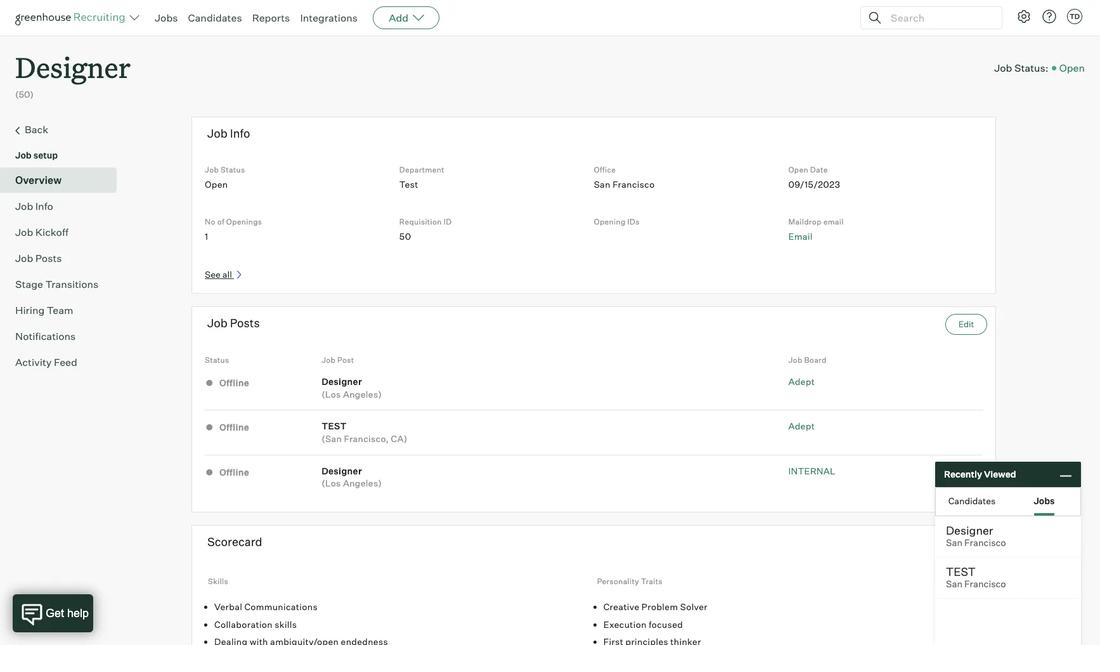 Task type: describe. For each thing, give the bounding box(es) containing it.
add button
[[373, 6, 440, 29]]

(los for adept
[[322, 389, 341, 400]]

job left post
[[322, 355, 336, 365]]

job left setup
[[15, 149, 32, 160]]

back link
[[15, 122, 112, 138]]

status:
[[1015, 61, 1049, 74]]

designer down post
[[322, 376, 362, 387]]

1 vertical spatial posts
[[230, 316, 260, 330]]

no of openings
[[205, 217, 262, 227]]

stage transitions
[[15, 278, 99, 290]]

job inside job posts link
[[15, 252, 33, 264]]

job posts link
[[15, 250, 112, 266]]

personality traits
[[597, 577, 663, 586]]

1 vertical spatial status
[[205, 355, 229, 365]]

job status
[[205, 165, 245, 175]]

internal
[[789, 465, 836, 476]]

adept for test (san francisco, ca)
[[789, 421, 815, 432]]

creative
[[604, 601, 640, 612]]

designer down (san
[[322, 465, 362, 476]]

designer down 'greenhouse recruiting' "image"
[[15, 48, 131, 86]]

info inside 'job info' link
[[35, 200, 53, 212]]

maildrop email
[[789, 217, 844, 227]]

opening
[[594, 217, 626, 227]]

job info inside 'job info' link
[[15, 200, 53, 212]]

activity feed
[[15, 356, 77, 368]]

angeles) for internal
[[343, 478, 382, 489]]

job left kickoff
[[15, 226, 33, 238]]

hiring
[[15, 304, 45, 316]]

1 vertical spatial job posts
[[207, 316, 260, 330]]

(los for internal
[[322, 478, 341, 489]]

1 horizontal spatial job info
[[207, 126, 250, 140]]

traits
[[641, 577, 663, 586]]

angeles) for adept
[[343, 389, 382, 400]]

50
[[400, 231, 411, 242]]

configure image
[[1017, 9, 1032, 24]]

san for designer
[[946, 537, 963, 549]]

scorecard
[[207, 535, 262, 549]]

see all link
[[205, 269, 242, 279]]

setup
[[33, 149, 58, 160]]

designer (50)
[[15, 48, 131, 100]]

board
[[805, 355, 827, 365]]

0 horizontal spatial job posts
[[15, 252, 62, 264]]

collaboration skills
[[214, 619, 297, 630]]

recently viewed
[[945, 469, 1017, 480]]

0 vertical spatial jobs
[[155, 11, 178, 24]]

openings
[[226, 217, 262, 227]]

internal link
[[789, 465, 836, 476]]

see all
[[205, 269, 234, 279]]

skills
[[208, 577, 228, 586]]

0 vertical spatial san
[[594, 179, 611, 190]]

job status:
[[995, 61, 1049, 74]]

viewed
[[984, 469, 1017, 480]]

all
[[223, 269, 232, 279]]

id
[[444, 217, 452, 227]]

francisco for designer
[[965, 537, 1006, 549]]

collaboration
[[214, 619, 273, 630]]

candidates inside tab list
[[949, 495, 996, 506]]

requisition
[[400, 217, 442, 227]]

activity feed link
[[15, 354, 112, 370]]

ids
[[628, 217, 640, 227]]

tab list containing candidates
[[936, 488, 1081, 516]]

san francisco
[[594, 179, 655, 190]]

personality
[[597, 577, 639, 586]]

1 vertical spatial open
[[789, 165, 809, 175]]

job kickoff link
[[15, 224, 112, 240]]

email link
[[789, 231, 813, 242]]

job inside 'job info' link
[[15, 200, 33, 212]]

2 horizontal spatial open
[[1060, 61, 1085, 74]]

notifications link
[[15, 328, 112, 344]]

date
[[811, 165, 828, 175]]

(50)
[[15, 89, 34, 100]]

email
[[824, 217, 844, 227]]

job kickoff
[[15, 226, 68, 238]]

back
[[25, 123, 48, 136]]

office
[[594, 165, 616, 175]]

solver
[[680, 601, 708, 612]]

job setup
[[15, 149, 58, 160]]

focused
[[649, 619, 683, 630]]

test san francisco
[[946, 565, 1006, 590]]



Task type: vqa. For each thing, say whether or not it's contained in the screenshot.
1st '(los'
yes



Task type: locate. For each thing, give the bounding box(es) containing it.
san down designer san francisco at the bottom right of the page
[[946, 579, 963, 590]]

tab list
[[936, 488, 1081, 516]]

status
[[221, 165, 245, 175], [205, 355, 229, 365]]

stage
[[15, 278, 43, 290]]

td button
[[1065, 6, 1085, 27]]

test inside test (san francisco, ca)
[[322, 421, 347, 432]]

jobs inside tab list
[[1034, 495, 1055, 506]]

francisco,
[[344, 433, 389, 444]]

0 vertical spatial designer (los angeles)
[[322, 376, 382, 400]]

add
[[389, 11, 409, 24]]

adept link for test (san francisco, ca)
[[789, 421, 815, 432]]

3 offline from the top
[[217, 466, 249, 477]]

posts down all
[[230, 316, 260, 330]]

san up test san francisco
[[946, 537, 963, 549]]

francisco up test san francisco
[[965, 537, 1006, 549]]

transitions
[[45, 278, 99, 290]]

0 vertical spatial candidates
[[188, 11, 242, 24]]

integrations link
[[300, 11, 358, 24]]

job info down "overview"
[[15, 200, 53, 212]]

verbal
[[214, 601, 242, 612]]

test for test san francisco
[[946, 565, 976, 579]]

2 adept link from the top
[[789, 421, 815, 432]]

1 horizontal spatial posts
[[230, 316, 260, 330]]

0 vertical spatial posts
[[35, 252, 62, 264]]

angeles)
[[343, 389, 382, 400], [343, 478, 382, 489]]

2 vertical spatial offline
[[217, 466, 249, 477]]

candidates right jobs link
[[188, 11, 242, 24]]

feed
[[54, 356, 77, 368]]

kickoff
[[35, 226, 68, 238]]

2 adept from the top
[[789, 421, 815, 432]]

open date
[[789, 165, 828, 175]]

0 vertical spatial test
[[322, 421, 347, 432]]

1 angeles) from the top
[[343, 389, 382, 400]]

department
[[400, 165, 445, 175]]

adept link for designer (los angeles)
[[789, 376, 815, 387]]

job left board
[[789, 355, 803, 365]]

integrations
[[300, 11, 358, 24]]

0 vertical spatial (los
[[322, 389, 341, 400]]

1 vertical spatial candidates
[[949, 495, 996, 506]]

designer (los angeles) down francisco,
[[322, 465, 382, 489]]

adept
[[789, 376, 815, 387], [789, 421, 815, 432]]

0 vertical spatial info
[[230, 126, 250, 140]]

2 offline from the top
[[217, 422, 249, 433]]

greenhouse recruiting image
[[15, 10, 129, 25]]

adept link up internal
[[789, 421, 815, 432]]

job post
[[322, 355, 354, 365]]

1 vertical spatial adept
[[789, 421, 815, 432]]

san down office
[[594, 179, 611, 190]]

1 (los from the top
[[322, 389, 341, 400]]

1 vertical spatial designer (los angeles)
[[322, 465, 382, 489]]

san for test
[[946, 579, 963, 590]]

job info
[[207, 126, 250, 140], [15, 200, 53, 212]]

09/15/2023
[[789, 179, 841, 190]]

francisco down office
[[613, 179, 655, 190]]

1 vertical spatial jobs
[[1034, 495, 1055, 506]]

1 vertical spatial test
[[946, 565, 976, 579]]

francisco inside designer san francisco
[[965, 537, 1006, 549]]

job board
[[789, 355, 827, 365]]

job down "overview"
[[15, 200, 33, 212]]

post
[[338, 355, 354, 365]]

0 vertical spatial open
[[1060, 61, 1085, 74]]

td
[[1070, 12, 1080, 21]]

angeles) down francisco,
[[343, 478, 382, 489]]

job left the 'status:'
[[995, 61, 1013, 74]]

recently
[[945, 469, 983, 480]]

1 vertical spatial (los
[[322, 478, 341, 489]]

0 vertical spatial job info
[[207, 126, 250, 140]]

job posts down all
[[207, 316, 260, 330]]

adept link
[[789, 376, 815, 387], [789, 421, 815, 432]]

1 designer (los angeles) from the top
[[322, 376, 382, 400]]

email
[[789, 231, 813, 242]]

designer (los angeles)
[[322, 376, 382, 400], [322, 465, 382, 489]]

creative problem solver
[[604, 601, 708, 612]]

job
[[995, 61, 1013, 74], [207, 126, 228, 140], [15, 149, 32, 160], [205, 165, 219, 175], [15, 200, 33, 212], [15, 226, 33, 238], [15, 252, 33, 264], [207, 316, 228, 330], [322, 355, 336, 365], [789, 355, 803, 365]]

info up job kickoff
[[35, 200, 53, 212]]

test inside test san francisco
[[946, 565, 976, 579]]

francisco inside test san francisco
[[965, 579, 1006, 590]]

communications
[[245, 601, 318, 612]]

2 angeles) from the top
[[343, 478, 382, 489]]

0 vertical spatial status
[[221, 165, 245, 175]]

1 vertical spatial francisco
[[965, 537, 1006, 549]]

edit
[[959, 319, 975, 329]]

designer (los angeles) down post
[[322, 376, 382, 400]]

0 horizontal spatial test
[[322, 421, 347, 432]]

edit link
[[946, 314, 988, 335]]

reports link
[[252, 11, 290, 24]]

1
[[205, 231, 208, 242]]

job down see all
[[207, 316, 228, 330]]

hiring team link
[[15, 302, 112, 318]]

0 horizontal spatial open
[[205, 179, 228, 190]]

open left "date"
[[789, 165, 809, 175]]

1 horizontal spatial job posts
[[207, 316, 260, 330]]

designer (los angeles) for internal
[[322, 465, 382, 489]]

1 vertical spatial adept link
[[789, 421, 815, 432]]

job up no at the top
[[205, 165, 219, 175]]

designer link
[[15, 36, 131, 88]]

san inside designer san francisco
[[946, 537, 963, 549]]

1 horizontal spatial open
[[789, 165, 809, 175]]

0 vertical spatial job posts
[[15, 252, 62, 264]]

designer inside designer san francisco
[[946, 523, 994, 537]]

adept for designer (los angeles)
[[789, 376, 815, 387]]

1 vertical spatial info
[[35, 200, 53, 212]]

skills
[[275, 619, 297, 630]]

info
[[230, 126, 250, 140], [35, 200, 53, 212]]

1 horizontal spatial test
[[946, 565, 976, 579]]

problem
[[642, 601, 678, 612]]

job up job status
[[207, 126, 228, 140]]

designer (los angeles) for adept
[[322, 376, 382, 400]]

hiring team
[[15, 304, 73, 316]]

notifications
[[15, 330, 76, 342]]

0 vertical spatial francisco
[[613, 179, 655, 190]]

jobs
[[155, 11, 178, 24], [1034, 495, 1055, 506]]

1 offline from the top
[[217, 377, 249, 388]]

execution
[[604, 619, 647, 630]]

team
[[47, 304, 73, 316]]

1 vertical spatial angeles)
[[343, 478, 382, 489]]

0 horizontal spatial candidates
[[188, 11, 242, 24]]

1 vertical spatial job info
[[15, 200, 53, 212]]

execution focused
[[604, 619, 683, 630]]

requisition id
[[400, 217, 452, 227]]

stage transitions link
[[15, 276, 112, 292]]

no
[[205, 217, 216, 227]]

designer up test san francisco
[[946, 523, 994, 537]]

candidates link
[[188, 11, 242, 24]]

overview
[[15, 174, 62, 186]]

0 horizontal spatial posts
[[35, 252, 62, 264]]

open
[[1060, 61, 1085, 74], [789, 165, 809, 175], [205, 179, 228, 190]]

see
[[205, 269, 221, 279]]

jobs link
[[155, 11, 178, 24]]

1 horizontal spatial jobs
[[1034, 495, 1055, 506]]

candidates down recently viewed
[[949, 495, 996, 506]]

2 designer (los angeles) from the top
[[322, 465, 382, 489]]

adept up internal
[[789, 421, 815, 432]]

verbal communications
[[214, 601, 318, 612]]

0 vertical spatial adept link
[[789, 376, 815, 387]]

test (san francisco, ca)
[[322, 421, 408, 444]]

0 horizontal spatial jobs
[[155, 11, 178, 24]]

0 vertical spatial offline
[[217, 377, 249, 388]]

maildrop
[[789, 217, 822, 227]]

san
[[594, 179, 611, 190], [946, 537, 963, 549], [946, 579, 963, 590]]

overview link
[[15, 172, 112, 188]]

reports
[[252, 11, 290, 24]]

test for test (san francisco, ca)
[[322, 421, 347, 432]]

2 vertical spatial open
[[205, 179, 228, 190]]

2 vertical spatial san
[[946, 579, 963, 590]]

1 adept link from the top
[[789, 376, 815, 387]]

1 horizontal spatial candidates
[[949, 495, 996, 506]]

0 horizontal spatial job info
[[15, 200, 53, 212]]

of
[[217, 217, 225, 227]]

posts down kickoff
[[35, 252, 62, 264]]

0 vertical spatial angeles)
[[343, 389, 382, 400]]

(los down (san
[[322, 478, 341, 489]]

francisco for test
[[965, 579, 1006, 590]]

candidates
[[188, 11, 242, 24], [949, 495, 996, 506]]

job info up job status
[[207, 126, 250, 140]]

(san
[[322, 433, 342, 444]]

adept down job board
[[789, 376, 815, 387]]

test down designer san francisco at the bottom right of the page
[[946, 565, 976, 579]]

ca)
[[391, 433, 408, 444]]

open right the 'status:'
[[1060, 61, 1085, 74]]

td button
[[1068, 9, 1083, 24]]

0 vertical spatial adept
[[789, 376, 815, 387]]

adept link down job board
[[789, 376, 815, 387]]

1 vertical spatial offline
[[217, 422, 249, 433]]

open down job status
[[205, 179, 228, 190]]

1 vertical spatial san
[[946, 537, 963, 549]]

Search text field
[[888, 9, 991, 27]]

(los
[[322, 389, 341, 400], [322, 478, 341, 489]]

job posts down job kickoff
[[15, 252, 62, 264]]

2 vertical spatial francisco
[[965, 579, 1006, 590]]

job up stage
[[15, 252, 33, 264]]

1 horizontal spatial info
[[230, 126, 250, 140]]

designer san francisco
[[946, 523, 1006, 549]]

1 adept from the top
[[789, 376, 815, 387]]

francisco down designer san francisco at the bottom right of the page
[[965, 579, 1006, 590]]

activity
[[15, 356, 52, 368]]

posts
[[35, 252, 62, 264], [230, 316, 260, 330]]

test
[[400, 179, 418, 190]]

san inside test san francisco
[[946, 579, 963, 590]]

(los down the job post
[[322, 389, 341, 400]]

opening ids
[[594, 217, 640, 227]]

info up job status
[[230, 126, 250, 140]]

test up (san
[[322, 421, 347, 432]]

2 (los from the top
[[322, 478, 341, 489]]

angeles) down post
[[343, 389, 382, 400]]

job info link
[[15, 198, 112, 214]]

0 horizontal spatial info
[[35, 200, 53, 212]]



